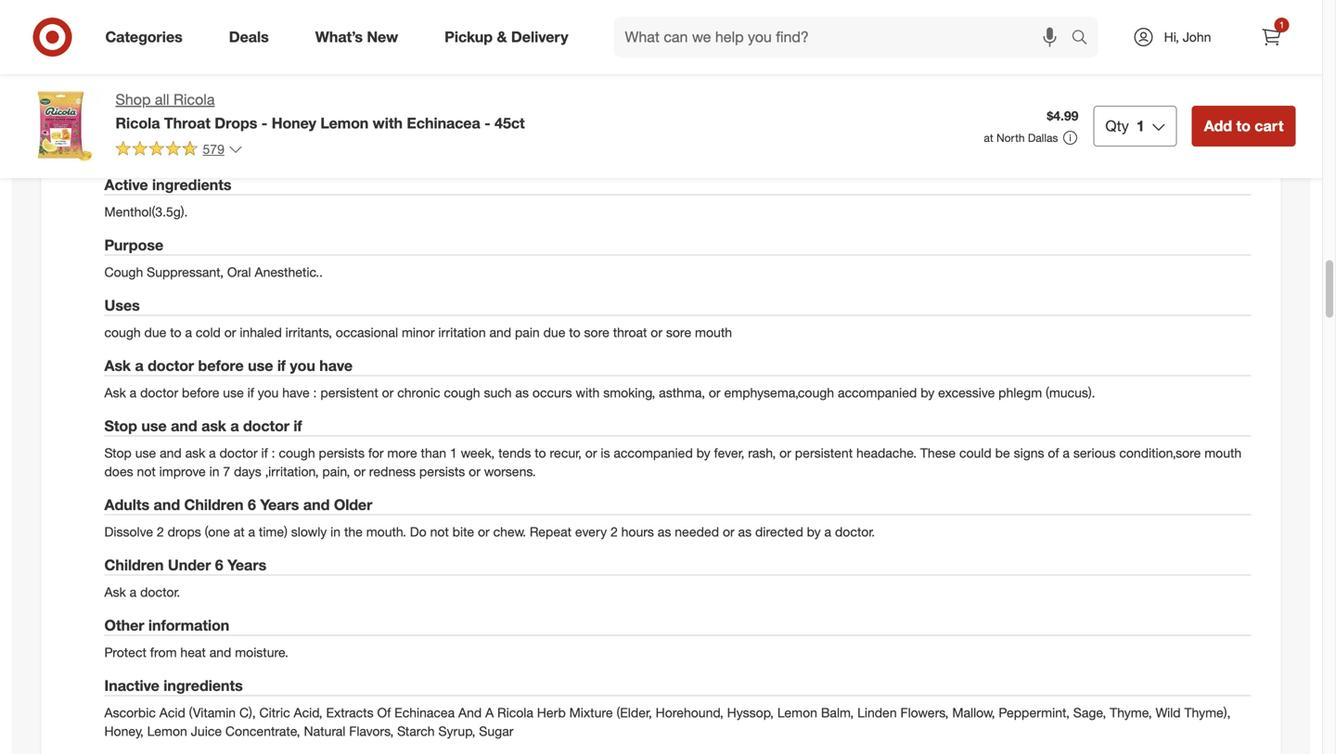 Task type: vqa. For each thing, say whether or not it's contained in the screenshot.


Task type: locate. For each thing, give the bounding box(es) containing it.
before for ask a doctor before use if you have
[[198, 357, 244, 375]]

week,
[[461, 445, 495, 461]]

directed
[[755, 524, 803, 540]]

2 stop from the top
[[104, 445, 132, 461]]

1 vertical spatial doctor.
[[140, 584, 180, 600]]

0 horizontal spatial children
[[104, 556, 164, 574]]

1 horizontal spatial the
[[344, 524, 363, 540]]

2 vertical spatial 1
[[450, 445, 457, 461]]

sore left throat
[[584, 324, 609, 341]]

ask a doctor before use if you have
[[104, 357, 353, 375]]

0 vertical spatial before
[[198, 357, 244, 375]]

or right pain,
[[354, 463, 366, 480]]

2 ask from the top
[[104, 385, 126, 401]]

use down inhaled
[[248, 357, 273, 375]]

balm,
[[821, 705, 854, 721]]

1 horizontal spatial persistent
[[795, 445, 853, 461]]

1 horizontal spatial doctor.
[[835, 524, 875, 540]]

2 right every
[[611, 524, 618, 540]]

asthma,
[[659, 385, 705, 401]]

use down ask a doctor before use if you have
[[223, 385, 244, 401]]

delivery
[[511, 28, 568, 46]]

mouth up asthma,
[[695, 324, 732, 341]]

doctor.
[[835, 524, 875, 540], [140, 584, 180, 600]]

hyssop,
[[727, 705, 774, 721]]

a up sugar
[[485, 705, 494, 721]]

persistent right rash,
[[795, 445, 853, 461]]

1 horizontal spatial with
[[576, 385, 600, 401]]

of
[[1048, 445, 1059, 461], [377, 705, 391, 721]]

lemon
[[777, 705, 817, 721], [147, 723, 187, 739]]

0 vertical spatial by
[[921, 385, 935, 401]]

ricola down shop
[[116, 114, 160, 132]]

or
[[336, 65, 348, 81], [224, 324, 236, 341], [651, 324, 663, 341], [382, 385, 394, 401], [709, 385, 721, 401], [585, 445, 597, 461], [780, 445, 791, 461], [354, 463, 366, 480], [469, 463, 481, 480], [478, 524, 490, 540], [723, 524, 735, 540]]

ask
[[104, 357, 131, 375], [104, 385, 126, 401], [104, 584, 126, 600]]

1 horizontal spatial as
[[658, 524, 671, 540]]

if inside stop use and ask a doctor if : cough persists for more than 1 week, tends to recur, or is accompanied by fever, rash, or persistent headache. these could be signs of a serious condition,sore mouth does not improve in 7 days ,irritation, pain, or redness persists or worsens.
[[261, 445, 268, 461]]

ricola up throat
[[174, 90, 215, 109]]

1 vertical spatial you
[[258, 385, 279, 401]]

uses
[[104, 296, 140, 315]]

0 horizontal spatial sore
[[584, 324, 609, 341]]

by left the fever, on the right bottom of page
[[697, 445, 710, 461]]

and inside the ascorbic acid (vitamin c), citric acid, extracts of echinacea and a ricola herb mixture (elder, horehound, hyssop, lemon balm, linden flowers, mallow, peppermint, sage, thyme, wild thyme), honey, lemon juice concentrate, natural flavors, starch syrup, sugar
[[458, 705, 482, 721]]

pain,
[[322, 463, 350, 480]]

0 horizontal spatial by
[[697, 445, 710, 461]]

0 horizontal spatial as
[[515, 385, 529, 401]]

2 horizontal spatial 1
[[1279, 19, 1284, 31]]

6 down "days"
[[248, 496, 256, 514]]

0 horizontal spatial -
[[261, 114, 268, 132]]

linden
[[857, 705, 897, 721]]

,irritation,
[[265, 463, 319, 480]]

1 vertical spatial ask
[[104, 385, 126, 401]]

: up ,irritation,
[[272, 445, 275, 461]]

adults and children 6 years and older
[[104, 496, 372, 514]]

1 ask from the top
[[104, 357, 131, 375]]

mixture
[[569, 705, 613, 721]]

such
[[484, 385, 512, 401]]

not right does
[[137, 463, 156, 480]]

2 horizontal spatial cough
[[444, 385, 480, 401]]

a inside the ascorbic acid (vitamin c), citric acid, extracts of echinacea and a ricola herb mixture (elder, horehound, hyssop, lemon balm, linden flowers, mallow, peppermint, sage, thyme, wild thyme), honey, lemon juice concentrate, natural flavors, starch syrup, sugar
[[485, 705, 494, 721]]

use up adults
[[135, 445, 156, 461]]

a right the directed
[[824, 524, 831, 540]]

concentrate,
[[225, 723, 300, 739]]

ask
[[201, 417, 226, 435], [185, 445, 205, 461]]

ask up other
[[104, 584, 126, 600]]

1 horizontal spatial ricola
[[174, 90, 215, 109]]

0 vertical spatial stop
[[104, 417, 137, 435]]

0 vertical spatial with
[[373, 114, 403, 132]]

1 vertical spatial persists
[[419, 463, 465, 480]]

1 horizontal spatial you
[[290, 357, 315, 375]]

2 horizontal spatial as
[[738, 524, 752, 540]]

0 horizontal spatial :
[[272, 445, 275, 461]]

0 vertical spatial not
[[137, 463, 156, 480]]

1 vertical spatial accompanied
[[614, 445, 693, 461]]

what's new link
[[299, 17, 421, 58]]

you down irritants, at top left
[[290, 357, 315, 375]]

0 vertical spatial ingredients
[[152, 176, 231, 194]]

1 link
[[1251, 17, 1292, 58]]

before up stop use and ask a doctor if at the bottom left of the page
[[182, 385, 219, 401]]

incorrect
[[609, 65, 661, 81]]

doctor. right the directed
[[835, 524, 875, 540]]

0 horizontal spatial you
[[258, 385, 279, 401]]

at
[[984, 131, 993, 145], [234, 524, 245, 540]]

redness
[[369, 463, 416, 480]]

due right pain
[[543, 324, 565, 341]]

1 vertical spatial with
[[576, 385, 600, 401]]

a left serious
[[1063, 445, 1070, 461]]

not right do
[[430, 524, 449, 540]]

years down time)
[[227, 556, 266, 574]]

cough up ,irritation,
[[279, 445, 315, 461]]

0 vertical spatial doctor.
[[835, 524, 875, 540]]

from
[[150, 644, 177, 661]]

at left 'north'
[[984, 131, 993, 145]]

1 horizontal spatial by
[[807, 524, 821, 540]]

or right the bite
[[478, 524, 490, 540]]

0 horizontal spatial with
[[373, 114, 403, 132]]

cough inside stop use and ask a doctor if : cough persists for more than 1 week, tends to recur, or is accompanied by fever, rash, or persistent headache. these could be signs of a serious condition,sore mouth does not improve in 7 days ,irritation, pain, or redness persists or worsens.
[[279, 445, 315, 461]]

3 ask from the top
[[104, 584, 126, 600]]

1 vertical spatial of
[[377, 705, 391, 721]]

use inside stop use and ask a doctor if : cough persists for more than 1 week, tends to recur, or is accompanied by fever, rash, or persistent headache. these could be signs of a serious condition,sore mouth does not improve in 7 days ,irritation, pain, or redness persists or worsens.
[[135, 445, 156, 461]]

persists down the than
[[419, 463, 465, 480]]

ingredients up (vitamin
[[164, 677, 243, 695]]

1 horizontal spatial 2
[[611, 524, 618, 540]]

with
[[373, 114, 403, 132], [576, 385, 600, 401]]

ask for stop use and ask a doctor if : cough persists for more than 1 week, tends to recur, or is accompanied by fever, rash, or persistent headache. these could be signs of a serious condition,sore mouth does not improve in 7 days ,irritation, pain, or redness persists or worsens.
[[185, 445, 205, 461]]

or right accurate
[[336, 65, 348, 81]]

could
[[959, 445, 992, 461]]

what's
[[315, 28, 363, 46]]

do
[[410, 524, 427, 540]]

0 vertical spatial 1
[[1279, 19, 1284, 31]]

cough
[[104, 264, 143, 280]]

hi,
[[1164, 29, 1179, 45]]

1 horizontal spatial lemon
[[777, 705, 817, 721]]

persists up pain,
[[319, 445, 365, 461]]

not inside stop use and ask a doctor if : cough persists for more than 1 week, tends to recur, or is accompanied by fever, rash, or persistent headache. these could be signs of a serious condition,sore mouth does not improve in 7 days ,irritation, pain, or redness persists or worsens.
[[137, 463, 156, 480]]

0 horizontal spatial of
[[377, 705, 391, 721]]

of inside stop use and ask a doctor if : cough persists for more than 1 week, tends to recur, or is accompanied by fever, rash, or persistent headache. these could be signs of a serious condition,sore mouth does not improve in 7 days ,irritation, pain, or redness persists or worsens.
[[1048, 445, 1059, 461]]

1 vertical spatial 1
[[1136, 117, 1145, 135]]

1 horizontal spatial due
[[543, 324, 565, 341]]

or right asthma,
[[709, 385, 721, 401]]

: down irritants, at top left
[[313, 385, 317, 401]]

1 horizontal spatial cough
[[279, 445, 315, 461]]

1 vertical spatial :
[[272, 445, 275, 461]]

a left time)
[[248, 524, 255, 540]]

minor
[[402, 324, 435, 341]]

image of ricola throat drops - honey lemon with echinacea - 45ct image
[[26, 89, 101, 163]]

579
[[203, 141, 224, 157]]

signs
[[1014, 445, 1044, 461]]

0 vertical spatial accompanied
[[838, 385, 917, 401]]

cold
[[196, 324, 221, 341]]

to left recur,
[[535, 445, 546, 461]]

0 horizontal spatial accompanied
[[614, 445, 693, 461]]

by
[[921, 385, 935, 401], [697, 445, 710, 461], [807, 524, 821, 540]]

before for ask a doctor before use if you have : persistent or chronic cough such as occurs with smoking, asthma, or emphysema,cough accompanied by excessive phlegm (mucus).
[[182, 385, 219, 401]]

echinacea
[[394, 705, 455, 721]]

1 horizontal spatial at
[[984, 131, 993, 145]]

in left 7
[[209, 463, 219, 480]]

before down cold
[[198, 357, 244, 375]]

children up ask a doctor.
[[104, 556, 164, 574]]

0 vertical spatial lemon
[[777, 705, 817, 721]]

accompanied up headache.
[[838, 385, 917, 401]]

0 horizontal spatial persistent
[[320, 385, 378, 401]]

1 vertical spatial before
[[182, 385, 219, 401]]

2 vertical spatial by
[[807, 524, 821, 540]]

deals
[[229, 28, 269, 46]]

if the item details above aren't accurate or complete, we want to know about it. report incorrect product info.
[[104, 65, 737, 81]]

of right 'signs'
[[1048, 445, 1059, 461]]

1 vertical spatial mouth
[[1205, 445, 1242, 461]]

the right if at the left top of the page
[[115, 65, 134, 81]]

emphysema,cough
[[724, 385, 834, 401]]

or right cold
[[224, 324, 236, 341]]

1 vertical spatial at
[[234, 524, 245, 540]]

by right the directed
[[807, 524, 821, 540]]

a up other
[[130, 584, 137, 600]]

2 vertical spatial ask
[[104, 584, 126, 600]]

new
[[367, 28, 398, 46]]

0 vertical spatial have
[[319, 357, 353, 375]]

1 horizontal spatial sore
[[666, 324, 691, 341]]

purpose
[[104, 236, 163, 254]]

2 2 from the left
[[611, 524, 618, 540]]

accompanied right is at the bottom
[[614, 445, 693, 461]]

0 vertical spatial ricola
[[174, 90, 215, 109]]

fever,
[[714, 445, 745, 461]]

needed
[[675, 524, 719, 540]]

you down ask a doctor before use if you have
[[258, 385, 279, 401]]

1 horizontal spatial 6
[[248, 496, 256, 514]]

by left excessive
[[921, 385, 935, 401]]

in right slowly
[[330, 524, 341, 540]]

1 vertical spatial ingredients
[[164, 677, 243, 695]]

1 vertical spatial by
[[697, 445, 710, 461]]

days
[[234, 463, 261, 480]]

facts
[[151, 128, 192, 149]]

ask up 7
[[201, 417, 226, 435]]

cough left such
[[444, 385, 480, 401]]

(mucus).
[[1046, 385, 1095, 401]]

if up "days"
[[261, 445, 268, 461]]

ask for ask a doctor before use if you have : persistent or chronic cough such as occurs with smoking, asthma, or emphysema,cough accompanied by excessive phlegm (mucus).
[[104, 385, 126, 401]]

0 horizontal spatial cough
[[104, 324, 141, 341]]

2 left drops on the bottom left
[[157, 524, 164, 540]]

with right occurs
[[576, 385, 600, 401]]

at right "(one"
[[234, 524, 245, 540]]

0 vertical spatial :
[[313, 385, 317, 401]]

1 horizontal spatial of
[[1048, 445, 1059, 461]]

1 vertical spatial stop
[[104, 445, 132, 461]]

cough down uses at the top
[[104, 324, 141, 341]]

2 due from the left
[[543, 324, 565, 341]]

want
[[433, 65, 461, 81]]

phlegm
[[999, 385, 1042, 401]]

citric
[[259, 705, 290, 721]]

1 horizontal spatial mouth
[[1205, 445, 1242, 461]]

0 horizontal spatial mouth
[[695, 324, 732, 341]]

mouth right condition,sore
[[1205, 445, 1242, 461]]

aren't
[[247, 65, 279, 81]]

have
[[319, 357, 353, 375], [282, 385, 310, 401]]

lemon down acid
[[147, 723, 187, 739]]

children up "(one"
[[184, 496, 244, 514]]

0 horizontal spatial have
[[282, 385, 310, 401]]

persistent
[[320, 385, 378, 401], [795, 445, 853, 461]]

anesthetic..
[[255, 264, 323, 280]]

1 vertical spatial in
[[330, 524, 341, 540]]

0 vertical spatial children
[[184, 496, 244, 514]]

years up time)
[[260, 496, 299, 514]]

0 horizontal spatial 1
[[450, 445, 457, 461]]

and
[[489, 324, 511, 341], [171, 417, 197, 435], [160, 445, 182, 461], [154, 496, 180, 514], [303, 496, 330, 514], [209, 644, 231, 661], [458, 705, 482, 721]]

- left 45ct on the top of the page
[[484, 114, 490, 132]]

1 vertical spatial lemon
[[147, 723, 187, 739]]

protect
[[104, 644, 147, 661]]

a left cold
[[185, 324, 192, 341]]

north
[[997, 131, 1025, 145]]

0 vertical spatial of
[[1048, 445, 1059, 461]]

heat
[[180, 644, 206, 661]]

with right lemon
[[373, 114, 403, 132]]

stop use and ask a doctor if : cough persists for more than 1 week, tends to recur, or is accompanied by fever, rash, or persistent headache. these could be signs of a serious condition,sore mouth does not improve in 7 days ,irritation, pain, or redness persists or worsens.
[[104, 445, 1242, 480]]

doctor inside stop use and ask a doctor if : cough persists for more than 1 week, tends to recur, or is accompanied by fever, rash, or persistent headache. these could be signs of a serious condition,sore mouth does not improve in 7 days ,irritation, pain, or redness persists or worsens.
[[220, 445, 258, 461]]

it.
[[551, 65, 562, 81]]

ask a doctor.
[[104, 584, 180, 600]]

active
[[104, 176, 148, 194]]

if up ,irritation,
[[294, 417, 302, 435]]

ascorbic acid (vitamin c), citric acid, extracts of echinacea and a ricola herb mixture (elder, horehound, hyssop, lemon balm, linden flowers, mallow, peppermint, sage, thyme, wild thyme), honey, lemon juice concentrate, natural flavors, starch syrup, sugar
[[104, 705, 1231, 739]]

(vitamin
[[189, 705, 236, 721]]

0 vertical spatial 6
[[248, 496, 256, 514]]

6 right under in the left of the page
[[215, 556, 223, 574]]

as right such
[[515, 385, 529, 401]]

a up stop use and ask a doctor if at the bottom left of the page
[[130, 385, 137, 401]]

as right hours
[[658, 524, 671, 540]]

0 vertical spatial the
[[115, 65, 134, 81]]

ask inside stop use and ask a doctor if : cough persists for more than 1 week, tends to recur, or is accompanied by fever, rash, or persistent headache. these could be signs of a serious condition,sore mouth does not improve in 7 days ,irritation, pain, or redness persists or worsens.
[[185, 445, 205, 461]]

1 vertical spatial ask
[[185, 445, 205, 461]]

persists
[[319, 445, 365, 461], [419, 463, 465, 480]]

0 horizontal spatial the
[[115, 65, 134, 81]]

1 stop from the top
[[104, 417, 137, 435]]

1 right qty
[[1136, 117, 1145, 135]]

of up flavors,
[[377, 705, 391, 721]]

due left cold
[[144, 324, 166, 341]]

0 horizontal spatial 2
[[157, 524, 164, 540]]

1 right john
[[1279, 19, 1284, 31]]

children
[[184, 496, 244, 514], [104, 556, 164, 574]]

if down inhaled
[[277, 357, 286, 375]]

0 vertical spatial persistent
[[320, 385, 378, 401]]

0 vertical spatial persists
[[319, 445, 365, 461]]

sore right throat
[[666, 324, 691, 341]]

0 vertical spatial ask
[[201, 417, 226, 435]]

1 horizontal spatial in
[[330, 524, 341, 540]]

stop inside stop use and ask a doctor if : cough persists for more than 1 week, tends to recur, or is accompanied by fever, rash, or persistent headache. these could be signs of a serious condition,sore mouth does not improve in 7 days ,irritation, pain, or redness persists or worsens.
[[104, 445, 132, 461]]

- right drops
[[261, 114, 268, 132]]

horehound,
[[656, 705, 723, 721]]

lemon left balm,
[[777, 705, 817, 721]]

shop all ricola ricola throat drops - honey lemon with echinacea - 45ct
[[116, 90, 525, 132]]

ingredients
[[152, 176, 231, 194], [164, 677, 243, 695]]

0 vertical spatial you
[[290, 357, 315, 375]]

or left is at the bottom
[[585, 445, 597, 461]]

than
[[421, 445, 446, 461]]

the down older
[[344, 524, 363, 540]]

accurate
[[282, 65, 333, 81]]

you for ask a doctor before use if you have : persistent or chronic cough such as occurs with smoking, asthma, or emphysema,cough accompanied by excessive phlegm (mucus).
[[258, 385, 279, 401]]

doctor. up other information
[[140, 584, 180, 600]]

1 horizontal spatial have
[[319, 357, 353, 375]]

2 horizontal spatial by
[[921, 385, 935, 401]]

1 vertical spatial not
[[430, 524, 449, 540]]

as left the directed
[[738, 524, 752, 540]]

persistent down the occasional
[[320, 385, 378, 401]]

ask up does
[[104, 385, 126, 401]]

0 horizontal spatial due
[[144, 324, 166, 341]]

1 horizontal spatial :
[[313, 385, 317, 401]]

to right add
[[1236, 117, 1251, 135]]

ask up improve
[[185, 445, 205, 461]]

1 horizontal spatial -
[[484, 114, 490, 132]]

if
[[277, 357, 286, 375], [247, 385, 254, 401], [294, 417, 302, 435], [261, 445, 268, 461]]

acid,
[[294, 705, 323, 721]]

with inside shop all ricola ricola throat drops - honey lemon with echinacea - 45ct
[[373, 114, 403, 132]]

1 horizontal spatial accompanied
[[838, 385, 917, 401]]

accompanied inside stop use and ask a doctor if : cough persists for more than 1 week, tends to recur, or is accompanied by fever, rash, or persistent headache. these could be signs of a serious condition,sore mouth does not improve in 7 days ,irritation, pain, or redness persists or worsens.
[[614, 445, 693, 461]]

0 vertical spatial cough
[[104, 324, 141, 341]]

report
[[565, 65, 605, 81]]

1 horizontal spatial persists
[[419, 463, 465, 480]]

ingredients down 579 'link'
[[152, 176, 231, 194]]

1 right the than
[[450, 445, 457, 461]]

you
[[290, 357, 315, 375], [258, 385, 279, 401]]

tends
[[498, 445, 531, 461]]

ask down uses at the top
[[104, 357, 131, 375]]

1 vertical spatial persistent
[[795, 445, 853, 461]]

1 vertical spatial ricola
[[116, 114, 160, 132]]

juice
[[191, 723, 222, 739]]

a up "days"
[[230, 417, 239, 435]]



Task type: describe. For each thing, give the bounding box(es) containing it.
menthol(3.5g).
[[104, 204, 188, 220]]

under
[[168, 556, 211, 574]]

1 horizontal spatial children
[[184, 496, 244, 514]]

irritation
[[438, 324, 486, 341]]

and inside stop use and ask a doctor if : cough persists for more than 1 week, tends to recur, or is accompanied by fever, rash, or persistent headache. these could be signs of a serious condition,sore mouth does not improve in 7 days ,irritation, pain, or redness persists or worsens.
[[160, 445, 182, 461]]

dissolve 2 drops (one at a time) slowly in the mouth. do not bite or chew. repeat every 2 hours as needed or as directed by a doctor.
[[104, 524, 875, 540]]

1 vertical spatial cough
[[444, 385, 480, 401]]

have for ask a doctor before use if you have : persistent or chronic cough such as occurs with smoking, asthma, or emphysema,cough accompanied by excessive phlegm (mucus).
[[282, 385, 310, 401]]

headache.
[[856, 445, 917, 461]]

irritants,
[[285, 324, 332, 341]]

other
[[104, 617, 144, 635]]

ingredients for inactive ingredients
[[164, 677, 243, 695]]

honey,
[[104, 723, 144, 739]]

by inside stop use and ask a doctor if : cough persists for more than 1 week, tends to recur, or is accompanied by fever, rash, or persistent headache. these could be signs of a serious condition,sore mouth does not improve in 7 days ,irritation, pain, or redness persists or worsens.
[[697, 445, 710, 461]]

throat
[[613, 324, 647, 341]]

deals link
[[213, 17, 292, 58]]

drug facts
[[104, 128, 192, 149]]

thyme),
[[1184, 705, 1231, 721]]

a down uses at the top
[[135, 357, 144, 375]]

1 due from the left
[[144, 324, 166, 341]]

cough due to a cold or inhaled irritants, occasional minor irritation and pain due to sore throat or sore mouth
[[104, 324, 732, 341]]

hi, john
[[1164, 29, 1211, 45]]

pickup & delivery link
[[429, 17, 592, 58]]

to inside stop use and ask a doctor if : cough persists for more than 1 week, tends to recur, or is accompanied by fever, rash, or persistent headache. these could be signs of a serious condition,sore mouth does not improve in 7 days ,irritation, pain, or redness persists or worsens.
[[535, 445, 546, 461]]

sage,
[[1073, 705, 1106, 721]]

pickup & delivery
[[445, 28, 568, 46]]

mouth.
[[366, 524, 406, 540]]

dissolve
[[104, 524, 153, 540]]

ask for stop use and ask a doctor if
[[201, 417, 226, 435]]

hours
[[621, 524, 654, 540]]

echinacea
[[407, 114, 480, 132]]

adults
[[104, 496, 149, 514]]

john
[[1183, 29, 1211, 45]]

in inside stop use and ask a doctor if : cough persists for more than 1 week, tends to recur, or is accompanied by fever, rash, or persistent headache. these could be signs of a serious condition,sore mouth does not improve in 7 days ,irritation, pain, or redness persists or worsens.
[[209, 463, 219, 480]]

starch
[[397, 723, 435, 739]]

1 inside stop use and ask a doctor if : cough persists for more than 1 week, tends to recur, or is accompanied by fever, rash, or persistent headache. these could be signs of a serious condition,sore mouth does not improve in 7 days ,irritation, pain, or redness persists or worsens.
[[450, 445, 457, 461]]

(one
[[205, 524, 230, 540]]

smoking,
[[603, 385, 655, 401]]

0 horizontal spatial at
[[234, 524, 245, 540]]

What can we help you find? suggestions appear below search field
[[614, 17, 1076, 58]]

ask for ask a doctor before use if you have
[[104, 357, 131, 375]]

: inside stop use and ask a doctor if : cough persists for more than 1 week, tends to recur, or is accompanied by fever, rash, or persistent headache. these could be signs of a serious condition,sore mouth does not improve in 7 days ,irritation, pain, or redness persists or worsens.
[[272, 445, 275, 461]]

flavors,
[[349, 723, 394, 739]]

search button
[[1063, 17, 1107, 61]]

slowly
[[291, 524, 327, 540]]

1 - from the left
[[261, 114, 268, 132]]

active ingredients
[[104, 176, 231, 194]]

is
[[601, 445, 610, 461]]

shop
[[116, 90, 151, 109]]

1 horizontal spatial 1
[[1136, 117, 1145, 135]]

if down ask a doctor before use if you have
[[247, 385, 254, 401]]

persistent inside stop use and ask a doctor if : cough persists for more than 1 week, tends to recur, or is accompanied by fever, rash, or persistent headache. these could be signs of a serious condition,sore mouth does not improve in 7 days ,irritation, pain, or redness persists or worsens.
[[795, 445, 853, 461]]

have for ask a doctor before use if you have
[[319, 357, 353, 375]]

of inside the ascorbic acid (vitamin c), citric acid, extracts of echinacea and a ricola herb mixture (elder, horehound, hyssop, lemon balm, linden flowers, mallow, peppermint, sage, thyme, wild thyme), honey, lemon juice concentrate, natural flavors, starch syrup, sugar
[[377, 705, 391, 721]]

1 horizontal spatial not
[[430, 524, 449, 540]]

suppressant,
[[147, 264, 224, 280]]

we
[[413, 65, 430, 81]]

to right want
[[465, 65, 476, 81]]

0 vertical spatial at
[[984, 131, 993, 145]]

inhaled
[[240, 324, 282, 341]]

throat
[[164, 114, 210, 132]]

bite
[[453, 524, 474, 540]]

honey
[[272, 114, 316, 132]]

info.
[[713, 65, 737, 81]]

to right pain
[[569, 324, 581, 341]]

2 sore from the left
[[666, 324, 691, 341]]

protect from heat and moisture.
[[104, 644, 288, 661]]

excessive
[[938, 385, 995, 401]]

add to cart
[[1204, 117, 1284, 135]]

other information
[[104, 617, 229, 635]]

c),
[[239, 705, 256, 721]]

about
[[514, 65, 548, 81]]

drops
[[215, 114, 257, 132]]

information
[[148, 617, 229, 635]]

mouth inside stop use and ask a doctor if : cough persists for more than 1 week, tends to recur, or is accompanied by fever, rash, or persistent headache. these could be signs of a serious condition,sore mouth does not improve in 7 days ,irritation, pain, or redness persists or worsens.
[[1205, 445, 1242, 461]]

drug
[[104, 128, 146, 149]]

1 vertical spatial the
[[344, 524, 363, 540]]

item
[[137, 65, 163, 81]]

or down week,
[[469, 463, 481, 480]]

what's new
[[315, 28, 398, 46]]

use up improve
[[141, 417, 167, 435]]

lemon
[[320, 114, 369, 132]]

0 horizontal spatial doctor.
[[140, 584, 180, 600]]

herb
[[537, 705, 566, 721]]

1 sore from the left
[[584, 324, 609, 341]]

details
[[166, 65, 204, 81]]

above
[[208, 65, 243, 81]]

cough suppressant, oral anesthetic..
[[104, 264, 323, 280]]

or right 'needed'
[[723, 524, 735, 540]]

qty 1
[[1106, 117, 1145, 135]]

0 vertical spatial mouth
[[695, 324, 732, 341]]

0 horizontal spatial lemon
[[147, 723, 187, 739]]

0 vertical spatial years
[[260, 496, 299, 514]]

stop for stop use and ask a doctor if : cough persists for more than 1 week, tends to recur, or is accompanied by fever, rash, or persistent headache. these could be signs of a serious condition,sore mouth does not improve in 7 days ,irritation, pain, or redness persists or worsens.
[[104, 445, 132, 461]]

1 2 from the left
[[157, 524, 164, 540]]

report incorrect product info. button
[[565, 64, 737, 82]]

qty
[[1106, 117, 1129, 135]]

mallow,
[[952, 705, 995, 721]]

to left cold
[[170, 324, 181, 341]]

&
[[497, 28, 507, 46]]

drops
[[168, 524, 201, 540]]

product
[[664, 65, 710, 81]]

sugar
[[479, 723, 513, 739]]

natural
[[304, 723, 346, 739]]

2 - from the left
[[484, 114, 490, 132]]

1 vertical spatial 6
[[215, 556, 223, 574]]

categories link
[[90, 17, 206, 58]]

be
[[995, 445, 1010, 461]]

stop for stop use and ask a doctor if
[[104, 417, 137, 435]]

acid
[[159, 705, 185, 721]]

to inside add to cart button
[[1236, 117, 1251, 135]]

ask a doctor before use if you have : persistent or chronic cough such as occurs with smoking, asthma, or emphysema,cough accompanied by excessive phlegm (mucus).
[[104, 385, 1095, 401]]

syrup,
[[438, 723, 475, 739]]

occasional
[[336, 324, 398, 341]]

rash,
[[748, 445, 776, 461]]

add to cart button
[[1192, 106, 1296, 147]]

0 horizontal spatial ricola
[[116, 114, 160, 132]]

occurs
[[532, 385, 572, 401]]

or right throat
[[651, 324, 663, 341]]

or left the chronic
[[382, 385, 394, 401]]

pain
[[515, 324, 540, 341]]

or right rash,
[[780, 445, 791, 461]]

1 vertical spatial years
[[227, 556, 266, 574]]

ingredients for active ingredients
[[152, 176, 231, 194]]

more
[[387, 445, 417, 461]]

a down stop use and ask a doctor if at the bottom left of the page
[[209, 445, 216, 461]]

579 link
[[116, 140, 243, 161]]

you for ask a doctor before use if you have
[[290, 357, 315, 375]]

flowers,
[[901, 705, 949, 721]]

serious
[[1073, 445, 1116, 461]]

ask for ask a doctor.
[[104, 584, 126, 600]]

pickup
[[445, 28, 493, 46]]



